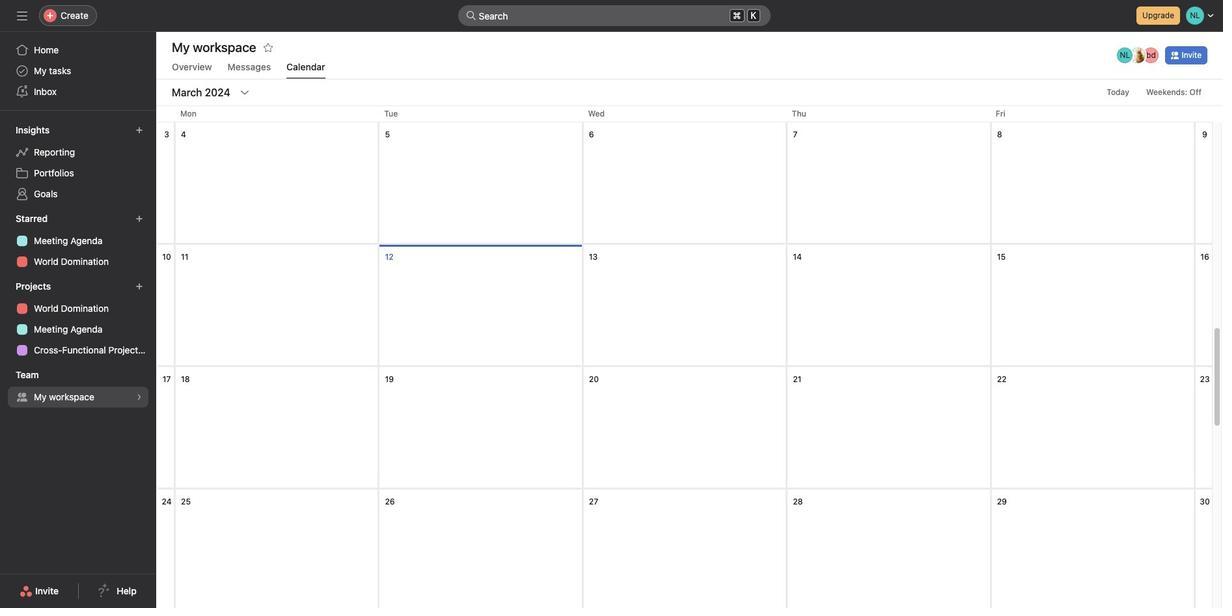Task type: vqa. For each thing, say whether or not it's contained in the screenshot.
the bottommost cross-functional project plan
no



Task type: describe. For each thing, give the bounding box(es) containing it.
insights element
[[0, 119, 156, 207]]

global element
[[0, 32, 156, 110]]

projects element
[[0, 275, 156, 363]]

hide sidebar image
[[17, 10, 27, 21]]

prominent image
[[466, 10, 476, 21]]

teams element
[[0, 363, 156, 410]]

starred element
[[0, 207, 156, 275]]

Search tasks, projects, and more text field
[[458, 5, 771, 26]]



Task type: locate. For each thing, give the bounding box(es) containing it.
see details, my workspace image
[[135, 393, 143, 401]]

new insights image
[[135, 126, 143, 134]]

new project or portfolio image
[[135, 283, 143, 290]]

add to starred image
[[263, 42, 273, 53]]

pick month image
[[239, 87, 250, 98]]

add items to starred image
[[135, 215, 143, 223]]

None field
[[458, 5, 771, 26]]



